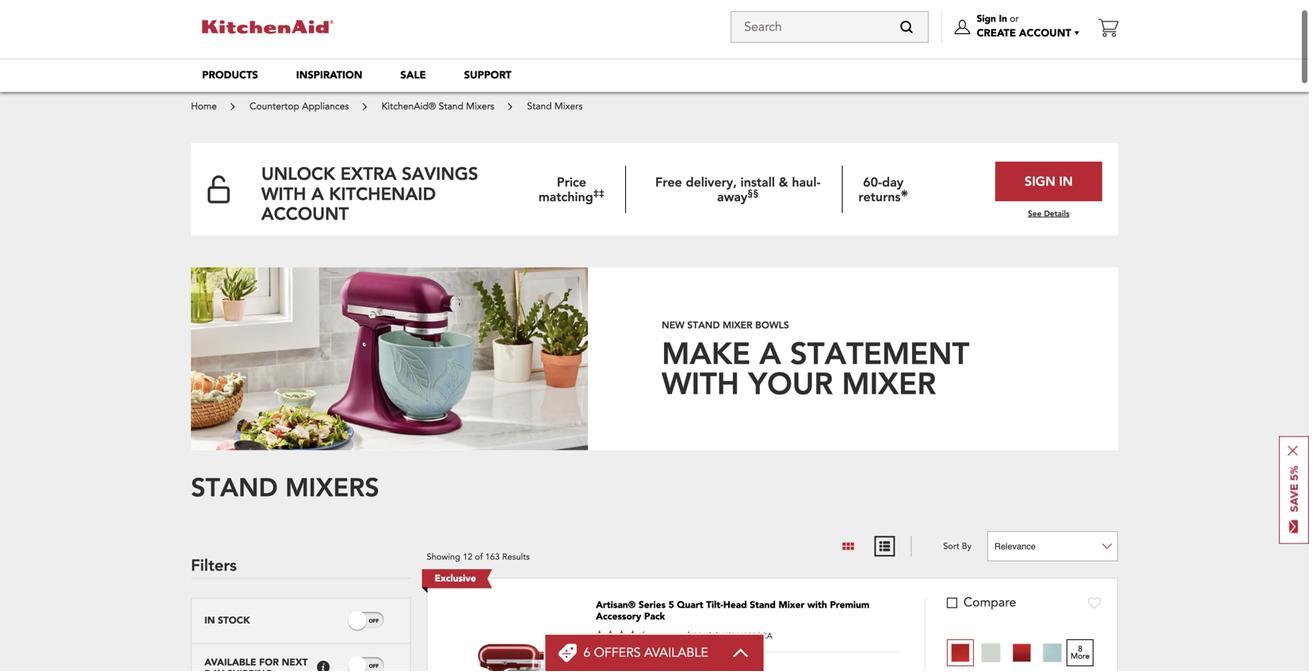 Task type: vqa. For each thing, say whether or not it's contained in the screenshot.
second marker image from the top
no



Task type: locate. For each thing, give the bounding box(es) containing it.
a left 'kitchenaid'
[[311, 262, 324, 285]]

kitchenaid® stand mixers
[[382, 180, 494, 193]]

0 vertical spatial a
[[311, 262, 324, 285]]

inspiration menu item
[[277, 141, 381, 170]]

‡‡
[[593, 267, 605, 279]]

make a statement with your mixer main content
[[183, 223, 1126, 671]]

home
[[191, 180, 217, 193]]

make a statement with your mixer link
[[191, 347, 1118, 531]]

163
[[485, 631, 500, 643]]

menu
[[183, 139, 1126, 172]]

sign for sign in
[[1025, 253, 1055, 270]]

help
[[1155, 54, 1175, 65]]

contact us
[[1094, 54, 1142, 65]]

sign left 'in'
[[977, 92, 996, 105]]

haul-
[[792, 254, 821, 270]]

6
[[583, 644, 590, 662]]

a inside make a statement with your mixer
[[759, 413, 781, 452]]

stand mixers
[[191, 551, 379, 583]]

a
[[311, 262, 324, 285], [759, 413, 781, 452]]

find a store
[[1030, 54, 1081, 65]]

1 horizontal spatial with
[[662, 443, 739, 483]]

stand
[[191, 551, 278, 583]]

now
[[884, 14, 913, 29]]

0 horizontal spatial kitchenaid image
[[202, 100, 334, 114]]

sign inside button
[[1025, 253, 1055, 270]]

of 163 results
[[472, 631, 530, 643]]

a right make
[[759, 413, 781, 452]]

install
[[741, 254, 775, 270]]

your
[[748, 443, 833, 483]]

of
[[475, 631, 483, 643]]

heading containing 6
[[583, 644, 708, 662]]

make
[[662, 413, 750, 452]]

mixers up price
[[554, 180, 583, 193]]

stand right kitchenaid®
[[439, 180, 463, 193]]

1 horizontal spatial stand
[[527, 180, 552, 193]]

1 horizontal spatial sign
[[1025, 253, 1055, 270]]

1 vertical spatial kitchenaid image
[[202, 100, 334, 114]]

products menu item
[[183, 141, 277, 170]]

1 vertical spatial with
[[662, 443, 739, 483]]

0 horizontal spatial stand
[[439, 180, 463, 193]]

in
[[999, 92, 1007, 105]]

sign left in
[[1025, 253, 1055, 270]]

or
[[1010, 92, 1019, 105]]

0 vertical spatial kitchenaid image
[[373, 55, 463, 64]]

20146
[[924, 54, 950, 65]]

account
[[261, 282, 349, 305]]

0 vertical spatial sign
[[977, 92, 996, 105]]

free delivery, install & haul- away
[[655, 254, 821, 285]]

shop
[[850, 14, 881, 29]]

60-
[[863, 254, 882, 270]]

0 horizontal spatial a
[[311, 262, 324, 285]]

mixers
[[466, 180, 494, 193], [554, 180, 583, 193]]

sign for sign in or
[[977, 92, 996, 105]]

60-day ❋
[[863, 254, 908, 279]]

0 horizontal spatial sign
[[977, 92, 996, 105]]

find a store link
[[1030, 53, 1081, 66]]

see details link
[[779, 13, 842, 31]]

1 stand from the left
[[439, 180, 463, 193]]

1 horizontal spatial mixers
[[554, 180, 583, 193]]

a for make
[[759, 413, 781, 452]]

price matching ‡‡
[[539, 254, 605, 285]]

mixers down support menu item
[[466, 180, 494, 193]]

1 vertical spatial a
[[759, 413, 781, 452]]

stand
[[439, 180, 463, 193], [527, 180, 552, 193]]

up
[[545, 13, 559, 31]]

our brands:
[[202, 53, 253, 66]]

day
[[882, 254, 903, 270]]

statement
[[790, 413, 970, 452]]

delivery,
[[686, 254, 737, 270]]

0 vertical spatial with
[[261, 262, 306, 285]]

kitchenaid
[[329, 262, 436, 285]]

with
[[261, 262, 306, 285], [662, 443, 739, 483]]

order status
[[963, 54, 1017, 65]]

1 vertical spatial sign
[[1025, 253, 1055, 270]]

stand down support menu item
[[527, 180, 552, 193]]

31%
[[578, 13, 603, 31]]

a inside with a kitchenaid account
[[311, 262, 324, 285]]

heading
[[583, 644, 708, 662]]

offers
[[594, 644, 641, 662]]

make a statement with your mixer
[[662, 413, 970, 483]]

mixers
[[285, 551, 379, 583]]

0 horizontal spatial with
[[261, 262, 306, 285]]

help link
[[1155, 53, 1175, 66]]

❋
[[901, 267, 908, 279]]

§§
[[747, 267, 759, 279]]

0 horizontal spatial mixers
[[466, 180, 494, 193]]

sign
[[977, 92, 996, 105], [1025, 253, 1055, 270]]

price
[[557, 254, 586, 270]]

kitchenaid®
[[382, 180, 436, 193]]

location:
[[885, 54, 921, 65]]

sale menu item
[[381, 141, 445, 170]]

1 horizontal spatial a
[[759, 413, 781, 452]]

status
[[990, 54, 1017, 65]]

with a kitchenaid account
[[261, 262, 436, 305]]

kitchenaid® stand mixers link
[[382, 180, 497, 193]]

kitchenaid image
[[373, 55, 463, 64], [202, 100, 334, 114]]



Task type: describe. For each thing, give the bounding box(es) containing it.
order status link
[[963, 53, 1017, 66]]

sign in button
[[995, 242, 1102, 281]]

a for with
[[311, 262, 324, 285]]

exclusive
[[435, 652, 476, 665]]

appliances.❖
[[698, 13, 772, 31]]

countertop appliances link
[[250, 180, 352, 193]]

your location: 20146
[[863, 54, 950, 65]]

free
[[655, 254, 682, 270]]

countertop appliances
[[250, 180, 349, 193]]

to
[[563, 13, 575, 31]]

sign in
[[1025, 253, 1073, 270]]

mixer
[[842, 443, 936, 483]]

a beetroot kitchenaid® stand mixer with a teal printed leaf bowl. image
[[191, 347, 588, 531]]

contact
[[1094, 54, 1128, 65]]

showing
[[427, 631, 463, 643]]

select
[[625, 13, 658, 31]]

live chat button
[[1200, 53, 1240, 66]]

save
[[514, 13, 541, 31]]

amana image
[[578, 54, 658, 65]]

away
[[717, 268, 747, 285]]

off
[[607, 13, 622, 31]]

support menu item
[[445, 141, 531, 170]]

with inside make a statement with your mixer
[[662, 443, 739, 483]]

us
[[1131, 54, 1142, 65]]

2 stand from the left
[[527, 180, 552, 193]]

with inside with a kitchenaid account
[[261, 262, 306, 285]]

lock icon image
[[207, 239, 230, 299]]

find
[[1030, 54, 1048, 65]]

home link
[[191, 180, 220, 193]]

chevron icon image
[[732, 648, 749, 658]]

1 mixers from the left
[[466, 180, 494, 193]]

&
[[779, 254, 788, 270]]

Search search field
[[731, 91, 929, 123]]

live
[[1200, 54, 1217, 65]]

|
[[508, 13, 511, 31]]

live chat
[[1200, 54, 1240, 65]]

close image
[[1288, 446, 1298, 456]]

available
[[644, 644, 708, 662]]

countertop
[[250, 180, 299, 193]]

our
[[202, 53, 218, 66]]

sign in or
[[977, 92, 1019, 105]]

| save up to 31% off select major appliances.❖ see details shop now
[[504, 13, 913, 31]]

appliances
[[302, 180, 349, 193]]

maytag image
[[491, 55, 550, 64]]

chat
[[1220, 54, 1240, 65]]

whirlpool image
[[281, 50, 345, 69]]

brands:
[[221, 53, 253, 66]]

6 offers available
[[583, 644, 708, 662]]

promo tag image
[[558, 643, 577, 662]]

sign in link
[[995, 242, 1102, 281]]

in
[[1059, 253, 1073, 270]]

1 horizontal spatial kitchenaid image
[[373, 55, 463, 64]]

a
[[1051, 54, 1056, 65]]

major
[[662, 13, 694, 31]]

2 mixers from the left
[[554, 180, 583, 193]]

shop now link
[[850, 2, 913, 42]]

contact us link
[[1094, 53, 1142, 66]]

results
[[502, 631, 530, 643]]

see
[[779, 13, 800, 31]]

store
[[1059, 54, 1081, 65]]

your
[[863, 54, 882, 65]]

order
[[963, 54, 987, 65]]

matching
[[539, 268, 593, 285]]

filters
[[191, 635, 237, 655]]

details
[[803, 13, 842, 31]]

stand mixers
[[527, 180, 583, 193]]



